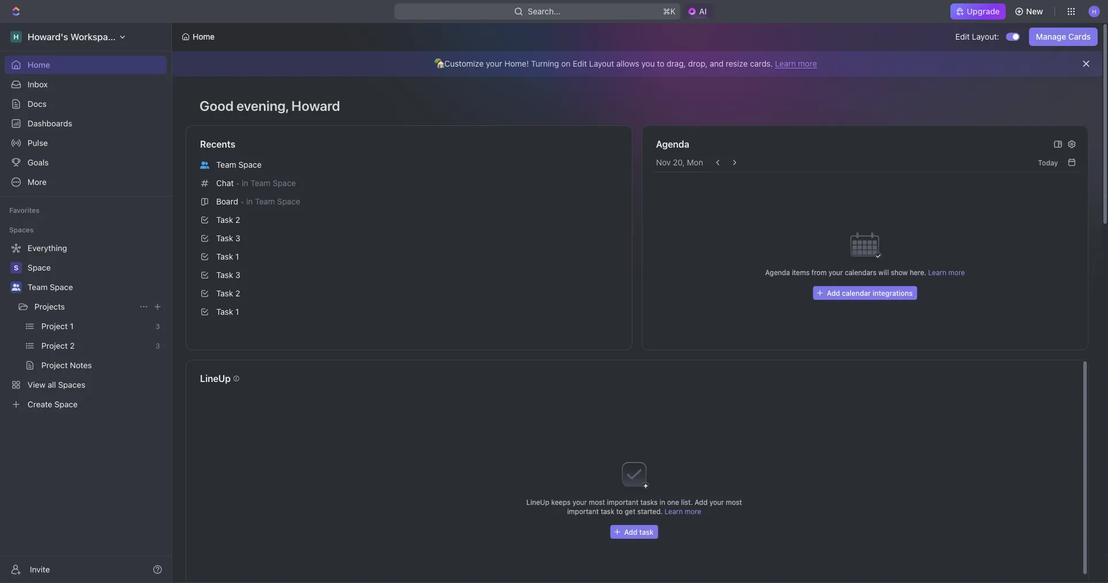 Task type: describe. For each thing, give the bounding box(es) containing it.
more button
[[5, 173, 167, 192]]

cards.
[[750, 59, 773, 68]]

your right from
[[829, 269, 843, 277]]

‎task 1 link
[[196, 303, 623, 322]]

manage cards button
[[1030, 28, 1098, 46]]

more inside alert
[[798, 59, 817, 68]]

project 2
[[41, 341, 75, 351]]

upgrade link
[[951, 3, 1006, 20]]

add for add calendar integrations
[[827, 289, 840, 297]]

resize
[[726, 59, 748, 68]]

space link
[[28, 259, 165, 277]]

invite
[[30, 566, 50, 575]]

get
[[625, 508, 636, 516]]

2 task 3 link from the top
[[196, 266, 623, 285]]

will
[[879, 269, 889, 277]]

create
[[28, 400, 52, 410]]

‎task for ‎task 2
[[216, 289, 233, 299]]

2 vertical spatial more
[[685, 508, 702, 516]]

user group image
[[200, 162, 209, 169]]

docs
[[28, 99, 47, 109]]

projects link
[[35, 298, 135, 316]]

team up chat
[[216, 160, 236, 170]]

add task button
[[611, 526, 658, 540]]

project 1
[[41, 322, 74, 331]]

0 vertical spatial home
[[193, 32, 215, 41]]

nov 20, mon
[[656, 158, 703, 167]]

task inside add task button
[[640, 529, 654, 537]]

and
[[710, 59, 724, 68]]

dashboards
[[28, 119, 72, 128]]

sidebar navigation
[[0, 23, 174, 584]]

board • in team space
[[216, 197, 300, 207]]

learn more link for 🏡 customize your home! turning on edit layout allows you to drag, drop, and resize cards. learn more
[[775, 59, 817, 68]]

add task button
[[611, 526, 658, 540]]

add task
[[625, 529, 654, 537]]

new
[[1027, 7, 1044, 16]]

everything
[[28, 244, 67, 253]]

h inside dropdown button
[[1093, 8, 1097, 15]]

1 task 3 link from the top
[[196, 230, 623, 248]]

space inside the create space link
[[55, 400, 78, 410]]

lineup for lineup
[[200, 374, 231, 385]]

team up board • in team space on the top of the page
[[251, 179, 271, 188]]

agenda for agenda items from your calendars will show here. learn more
[[766, 269, 790, 277]]

create space
[[28, 400, 78, 410]]

project notes link
[[41, 357, 165, 375]]

howard's workspace
[[28, 31, 118, 42]]

team inside tree
[[28, 283, 48, 292]]

1 for ‎task 1
[[235, 307, 239, 317]]

evening,
[[237, 98, 289, 114]]

task inside task 2 "link"
[[216, 215, 233, 225]]

team space inside sidebar navigation
[[28, 283, 73, 292]]

board
[[216, 197, 238, 207]]

docs link
[[5, 95, 167, 113]]

add calendar integrations button
[[813, 286, 918, 300]]

your right keeps
[[573, 499, 587, 507]]

s
[[14, 264, 18, 272]]

tasks
[[641, 499, 658, 507]]

goals link
[[5, 154, 167, 172]]

space, , element
[[10, 262, 22, 274]]

add calendar integrations
[[827, 289, 913, 297]]

home link
[[5, 56, 167, 74]]

on
[[562, 59, 571, 68]]

notes
[[70, 361, 92, 370]]

drop,
[[688, 59, 708, 68]]

layout
[[589, 59, 614, 68]]

project 1 link
[[41, 318, 151, 336]]

in for chat
[[242, 179, 248, 188]]

h button
[[1086, 2, 1104, 21]]

task inside lineup keeps your most important tasks in one list. add your most important task to get started.
[[601, 508, 615, 516]]

view all spaces link
[[5, 376, 165, 395]]

user group image
[[12, 284, 20, 291]]

layout:
[[972, 32, 1000, 41]]

2 for ‎task 2
[[235, 289, 240, 299]]

h inside sidebar navigation
[[13, 33, 19, 41]]

integrations
[[873, 289, 913, 297]]

‎task 2 link
[[196, 285, 623, 303]]

agenda items from your calendars will show here. learn more
[[766, 269, 965, 277]]

space inside space link
[[28, 263, 51, 273]]

task 2
[[216, 215, 240, 225]]

nov 20, mon button
[[656, 158, 703, 167]]

manage
[[1036, 32, 1067, 41]]

allows
[[617, 59, 640, 68]]

pulse
[[28, 138, 48, 148]]

4 task from the top
[[216, 271, 233, 280]]

space up projects in the bottom left of the page
[[50, 283, 73, 292]]

0 horizontal spatial team space link
[[28, 278, 165, 297]]

everything link
[[5, 239, 165, 258]]

‎task 1
[[216, 307, 239, 317]]

0 horizontal spatial learn
[[665, 508, 683, 516]]

chat
[[216, 179, 234, 188]]

project notes
[[41, 361, 92, 370]]

1 horizontal spatial edit
[[956, 32, 970, 41]]

projects
[[35, 302, 65, 312]]

show
[[891, 269, 908, 277]]

1 vertical spatial learn
[[929, 269, 947, 277]]

home!
[[505, 59, 529, 68]]

started.
[[638, 508, 663, 516]]

2 most from the left
[[726, 499, 742, 507]]

all
[[48, 381, 56, 390]]

2 for task 2
[[235, 215, 240, 225]]

nov
[[656, 158, 671, 167]]

dashboards link
[[5, 114, 167, 133]]

favorites
[[9, 207, 40, 215]]

space up board • in team space on the top of the page
[[273, 179, 296, 188]]



Task type: locate. For each thing, give the bounding box(es) containing it.
0 vertical spatial edit
[[956, 32, 970, 41]]

learn right here.
[[929, 269, 947, 277]]

to left get
[[617, 508, 623, 516]]

keeps
[[552, 499, 571, 507]]

tree inside sidebar navigation
[[5, 239, 167, 414]]

workspace
[[70, 31, 118, 42]]

learn more link for agenda items from your calendars will show here. learn more
[[929, 269, 965, 277]]

your inside alert
[[486, 59, 503, 68]]

2 vertical spatial 1
[[70, 322, 74, 331]]

0 vertical spatial task
[[601, 508, 615, 516]]

team right user group icon
[[28, 283, 48, 292]]

0 vertical spatial h
[[1093, 8, 1097, 15]]

0 vertical spatial in
[[242, 179, 248, 188]]

task inside task 1 link
[[216, 252, 233, 262]]

space down everything
[[28, 263, 51, 273]]

1
[[235, 252, 239, 262], [235, 307, 239, 317], [70, 322, 74, 331]]

add inside lineup keeps your most important tasks in one list. add your most important task to get started.
[[695, 499, 708, 507]]

0 vertical spatial add
[[827, 289, 840, 297]]

task 3
[[216, 234, 240, 243], [216, 271, 240, 280]]

0 horizontal spatial •
[[236, 179, 240, 188]]

edit right on
[[573, 59, 587, 68]]

1 vertical spatial team space link
[[28, 278, 165, 297]]

2 down board
[[235, 215, 240, 225]]

0 horizontal spatial task
[[601, 508, 615, 516]]

1 horizontal spatial learn
[[775, 59, 796, 68]]

0 horizontal spatial lineup
[[200, 374, 231, 385]]

2 project from the top
[[41, 341, 68, 351]]

1 vertical spatial 1
[[235, 307, 239, 317]]

1 horizontal spatial team space link
[[196, 156, 623, 174]]

•
[[236, 179, 240, 188], [241, 198, 244, 206]]

2 horizontal spatial add
[[827, 289, 840, 297]]

chat • in team space
[[216, 179, 296, 188]]

3 project from the top
[[41, 361, 68, 370]]

learn more link right cards.
[[775, 59, 817, 68]]

‎task 2
[[216, 289, 240, 299]]

1 horizontal spatial important
[[607, 499, 639, 507]]

0 horizontal spatial edit
[[573, 59, 587, 68]]

lineup for lineup keeps your most important tasks in one list. add your most important task to get started.
[[527, 499, 550, 507]]

in right chat
[[242, 179, 248, 188]]

project 2 link
[[41, 337, 151, 356]]

1 vertical spatial task 3
[[216, 271, 240, 280]]

today button
[[1034, 156, 1063, 170]]

task 3 up ‎task 2 at the left
[[216, 271, 240, 280]]

important up get
[[607, 499, 639, 507]]

2 for project 2
[[70, 341, 75, 351]]

lineup
[[200, 374, 231, 385], [527, 499, 550, 507]]

0 vertical spatial more
[[798, 59, 817, 68]]

2 horizontal spatial learn more link
[[929, 269, 965, 277]]

1 for task 1
[[235, 252, 239, 262]]

1 task 3 from the top
[[216, 234, 240, 243]]

your right list.
[[710, 499, 724, 507]]

1 horizontal spatial add
[[695, 499, 708, 507]]

mon
[[687, 158, 703, 167]]

0 vertical spatial spaces
[[9, 226, 34, 234]]

manage cards
[[1036, 32, 1091, 41]]

1 vertical spatial task 3 link
[[196, 266, 623, 285]]

drag,
[[667, 59, 686, 68]]

1 down the projects link
[[70, 322, 74, 331]]

your left home!
[[486, 59, 503, 68]]

recents
[[200, 139, 235, 150]]

1 vertical spatial spaces
[[58, 381, 85, 390]]

team space link down space link
[[28, 278, 165, 297]]

1 vertical spatial h
[[13, 33, 19, 41]]

project for project 2
[[41, 341, 68, 351]]

‎task down ‎task 2 at the left
[[216, 307, 233, 317]]

1 project from the top
[[41, 322, 68, 331]]

task 1 link
[[196, 248, 623, 266]]

0 horizontal spatial add
[[625, 529, 638, 537]]

1 horizontal spatial most
[[726, 499, 742, 507]]

• for board
[[241, 198, 244, 206]]

1 horizontal spatial lineup
[[527, 499, 550, 507]]

task up task 1
[[216, 234, 233, 243]]

spaces inside "link"
[[58, 381, 85, 390]]

0 horizontal spatial to
[[617, 508, 623, 516]]

1 vertical spatial task
[[640, 529, 654, 537]]

task
[[216, 215, 233, 225], [216, 234, 233, 243], [216, 252, 233, 262], [216, 271, 233, 280]]

tree
[[5, 239, 167, 414]]

0 vertical spatial team space
[[216, 160, 262, 170]]

1 inside ‎task 1 link
[[235, 307, 239, 317]]

project up project 2 at left bottom
[[41, 322, 68, 331]]

0 horizontal spatial h
[[13, 33, 19, 41]]

0 horizontal spatial important
[[567, 508, 599, 516]]

⌘k
[[663, 7, 676, 16]]

goals
[[28, 158, 49, 167]]

1 vertical spatial add
[[695, 499, 708, 507]]

list.
[[681, 499, 693, 507]]

team space link up task 2 "link"
[[196, 156, 623, 174]]

edit left layout:
[[956, 32, 970, 41]]

team space up projects in the bottom left of the page
[[28, 283, 73, 292]]

add down get
[[625, 529, 638, 537]]

more
[[28, 177, 47, 187]]

new button
[[1011, 2, 1050, 21]]

howard's
[[28, 31, 68, 42]]

2 horizontal spatial more
[[949, 269, 965, 277]]

learn right cards.
[[775, 59, 796, 68]]

in left the "one"
[[660, 499, 666, 507]]

task 3 link up ‎task 2 link
[[196, 230, 623, 248]]

project for project 1
[[41, 322, 68, 331]]

1 down ‎task 2 at the left
[[235, 307, 239, 317]]

1 vertical spatial home
[[28, 60, 50, 70]]

0 vertical spatial agenda
[[656, 139, 690, 150]]

task 3 link up ‎task 1 link at the bottom
[[196, 266, 623, 285]]

1 vertical spatial team space
[[28, 283, 73, 292]]

2 ‎task from the top
[[216, 307, 233, 317]]

task 3 down task 2
[[216, 234, 240, 243]]

‎task for ‎task 1
[[216, 307, 233, 317]]

important
[[607, 499, 639, 507], [567, 508, 599, 516]]

2 vertical spatial in
[[660, 499, 666, 507]]

pulse link
[[5, 134, 167, 152]]

add inside the "add calendar integrations" "button"
[[827, 289, 840, 297]]

1 vertical spatial important
[[567, 508, 599, 516]]

agenda left items
[[766, 269, 790, 277]]

good
[[200, 98, 234, 114]]

1 vertical spatial edit
[[573, 59, 587, 68]]

1 horizontal spatial home
[[193, 32, 215, 41]]

0 horizontal spatial agenda
[[656, 139, 690, 150]]

1 horizontal spatial team space
[[216, 160, 262, 170]]

• for chat
[[236, 179, 240, 188]]

0 vertical spatial important
[[607, 499, 639, 507]]

space
[[239, 160, 262, 170], [273, 179, 296, 188], [277, 197, 300, 207], [28, 263, 51, 273], [50, 283, 73, 292], [55, 400, 78, 410]]

view all spaces
[[28, 381, 85, 390]]

1 vertical spatial 2
[[235, 289, 240, 299]]

here.
[[910, 269, 927, 277]]

1 horizontal spatial •
[[241, 198, 244, 206]]

• right board
[[241, 198, 244, 206]]

0 horizontal spatial more
[[685, 508, 702, 516]]

space down view all spaces at left
[[55, 400, 78, 410]]

add
[[827, 289, 840, 297], [695, 499, 708, 507], [625, 529, 638, 537]]

add right list.
[[695, 499, 708, 507]]

learn
[[775, 59, 796, 68], [929, 269, 947, 277], [665, 508, 683, 516]]

alert
[[172, 51, 1103, 77]]

2 up the project notes
[[70, 341, 75, 351]]

from
[[812, 269, 827, 277]]

good evening, howard
[[200, 98, 340, 114]]

2 task 3 from the top
[[216, 271, 240, 280]]

0 vertical spatial 2
[[235, 215, 240, 225]]

‎task up ‎task 1
[[216, 289, 233, 299]]

1 horizontal spatial h
[[1093, 8, 1097, 15]]

1 vertical spatial agenda
[[766, 269, 790, 277]]

home inside sidebar navigation
[[28, 60, 50, 70]]

1 vertical spatial more
[[949, 269, 965, 277]]

inbox
[[28, 80, 48, 89]]

1 horizontal spatial task
[[640, 529, 654, 537]]

search...
[[528, 7, 561, 16]]

1 inside task 1 link
[[235, 252, 239, 262]]

task down started.
[[640, 529, 654, 537]]

lineup keeps your most important tasks in one list. add your most important task to get started.
[[527, 499, 742, 516]]

to inside lineup keeps your most important tasks in one list. add your most important task to get started.
[[617, 508, 623, 516]]

🏡 customize your home! turning on edit layout allows you to drag, drop, and resize cards. learn more
[[434, 59, 817, 68]]

2 up ‎task 1
[[235, 289, 240, 299]]

more right cards.
[[798, 59, 817, 68]]

more down list.
[[685, 508, 702, 516]]

• inside chat • in team space
[[236, 179, 240, 188]]

in down chat • in team space
[[246, 197, 253, 207]]

0 vertical spatial to
[[657, 59, 665, 68]]

in inside lineup keeps your most important tasks in one list. add your most important task to get started.
[[660, 499, 666, 507]]

task up ‎task 2 at the left
[[216, 252, 233, 262]]

0 vertical spatial learn
[[775, 59, 796, 68]]

2 vertical spatial project
[[41, 361, 68, 370]]

edit layout:
[[956, 32, 1000, 41]]

1 up ‎task 2 at the left
[[235, 252, 239, 262]]

spaces right all
[[58, 381, 85, 390]]

task down task 1
[[216, 271, 233, 280]]

calendar
[[842, 289, 871, 297]]

spaces
[[9, 226, 34, 234], [58, 381, 85, 390]]

add for add task
[[625, 529, 638, 537]]

0 horizontal spatial learn more link
[[665, 508, 702, 516]]

1 vertical spatial project
[[41, 341, 68, 351]]

customize
[[445, 59, 484, 68]]

h
[[1093, 8, 1097, 15], [13, 33, 19, 41]]

team down chat • in team space
[[255, 197, 275, 207]]

1 for project 1
[[70, 322, 74, 331]]

task 1
[[216, 252, 239, 262]]

1 vertical spatial in
[[246, 197, 253, 207]]

task down board
[[216, 215, 233, 225]]

agenda
[[656, 139, 690, 150], [766, 269, 790, 277]]

0 vertical spatial 1
[[235, 252, 239, 262]]

3 task from the top
[[216, 252, 233, 262]]

1 vertical spatial learn more link
[[929, 269, 965, 277]]

tree containing everything
[[5, 239, 167, 414]]

agenda up 20, at the right of page
[[656, 139, 690, 150]]

2 inside "link"
[[235, 215, 240, 225]]

agenda for agenda
[[656, 139, 690, 150]]

project
[[41, 322, 68, 331], [41, 341, 68, 351], [41, 361, 68, 370]]

ai
[[699, 7, 707, 16]]

space down chat • in team space
[[277, 197, 300, 207]]

add left the calendar
[[827, 289, 840, 297]]

• right chat
[[236, 179, 240, 188]]

most right list.
[[726, 499, 742, 507]]

1 vertical spatial lineup
[[527, 499, 550, 507]]

0 vertical spatial team space link
[[196, 156, 623, 174]]

h left howard's
[[13, 33, 19, 41]]

20,
[[673, 158, 685, 167]]

calendars
[[845, 269, 877, 277]]

0 vertical spatial task 3 link
[[196, 230, 623, 248]]

learn down the "one"
[[665, 508, 683, 516]]

3
[[235, 234, 240, 243], [235, 271, 240, 280], [156, 323, 160, 331], [156, 342, 160, 350]]

home
[[193, 32, 215, 41], [28, 60, 50, 70]]

0 horizontal spatial home
[[28, 60, 50, 70]]

2 vertical spatial learn more link
[[665, 508, 702, 516]]

1 inside project 1 link
[[70, 322, 74, 331]]

0 vertical spatial project
[[41, 322, 68, 331]]

one
[[667, 499, 680, 507]]

• inside board • in team space
[[241, 198, 244, 206]]

you
[[642, 59, 655, 68]]

add inside add task button
[[625, 529, 638, 537]]

most right keeps
[[589, 499, 605, 507]]

🏡
[[434, 59, 442, 68]]

1 horizontal spatial learn more link
[[775, 59, 817, 68]]

team space up chat
[[216, 160, 262, 170]]

1 ‎task from the top
[[216, 289, 233, 299]]

learn more link down list.
[[665, 508, 702, 516]]

2 horizontal spatial learn
[[929, 269, 947, 277]]

turning
[[531, 59, 559, 68]]

create space link
[[5, 396, 165, 414]]

learn more link inside alert
[[775, 59, 817, 68]]

0 vertical spatial learn more link
[[775, 59, 817, 68]]

h up manage cards button
[[1093, 8, 1097, 15]]

howard's workspace, , element
[[10, 31, 22, 43]]

1 vertical spatial ‎task
[[216, 307, 233, 317]]

view
[[28, 381, 46, 390]]

1 horizontal spatial to
[[657, 59, 665, 68]]

learn more link right here.
[[929, 269, 965, 277]]

inbox link
[[5, 75, 167, 94]]

1 task from the top
[[216, 215, 233, 225]]

ai button
[[683, 3, 714, 20]]

team space link
[[196, 156, 623, 174], [28, 278, 165, 297]]

2 vertical spatial 2
[[70, 341, 75, 351]]

0 vertical spatial ‎task
[[216, 289, 233, 299]]

items
[[792, 269, 810, 277]]

0 vertical spatial •
[[236, 179, 240, 188]]

in for board
[[246, 197, 253, 207]]

0 vertical spatial lineup
[[200, 374, 231, 385]]

1 horizontal spatial agenda
[[766, 269, 790, 277]]

team
[[216, 160, 236, 170], [251, 179, 271, 188], [255, 197, 275, 207], [28, 283, 48, 292]]

howard
[[292, 98, 340, 114]]

1 vertical spatial to
[[617, 508, 623, 516]]

spaces down the favorites button
[[9, 226, 34, 234]]

upgrade
[[967, 7, 1000, 16]]

project for project notes
[[41, 361, 68, 370]]

1 vertical spatial •
[[241, 198, 244, 206]]

important down keeps
[[567, 508, 599, 516]]

1 horizontal spatial more
[[798, 59, 817, 68]]

space up chat • in team space
[[239, 160, 262, 170]]

project down project 1
[[41, 341, 68, 351]]

0 horizontal spatial spaces
[[9, 226, 34, 234]]

most
[[589, 499, 605, 507], [726, 499, 742, 507]]

2 vertical spatial learn
[[665, 508, 683, 516]]

1 most from the left
[[589, 499, 605, 507]]

to
[[657, 59, 665, 68], [617, 508, 623, 516]]

0 horizontal spatial team space
[[28, 283, 73, 292]]

task 2 link
[[196, 211, 623, 230]]

to right you
[[657, 59, 665, 68]]

more right here.
[[949, 269, 965, 277]]

edit inside alert
[[573, 59, 587, 68]]

lineup inside lineup keeps your most important tasks in one list. add your most important task to get started.
[[527, 499, 550, 507]]

0 vertical spatial task 3
[[216, 234, 240, 243]]

1 horizontal spatial spaces
[[58, 381, 85, 390]]

task left get
[[601, 508, 615, 516]]

cards
[[1069, 32, 1091, 41]]

2 vertical spatial add
[[625, 529, 638, 537]]

2 inside tree
[[70, 341, 75, 351]]

team space
[[216, 160, 262, 170], [28, 283, 73, 292]]

learn more
[[665, 508, 702, 516]]

alert containing 🏡 customize your home! turning on edit layout allows you to drag, drop, and resize cards.
[[172, 51, 1103, 77]]

0 horizontal spatial most
[[589, 499, 605, 507]]

2 task from the top
[[216, 234, 233, 243]]

‎task
[[216, 289, 233, 299], [216, 307, 233, 317]]

project up view all spaces at left
[[41, 361, 68, 370]]



Task type: vqa. For each thing, say whether or not it's contained in the screenshot.
'Team Space' tree on the top left of page
no



